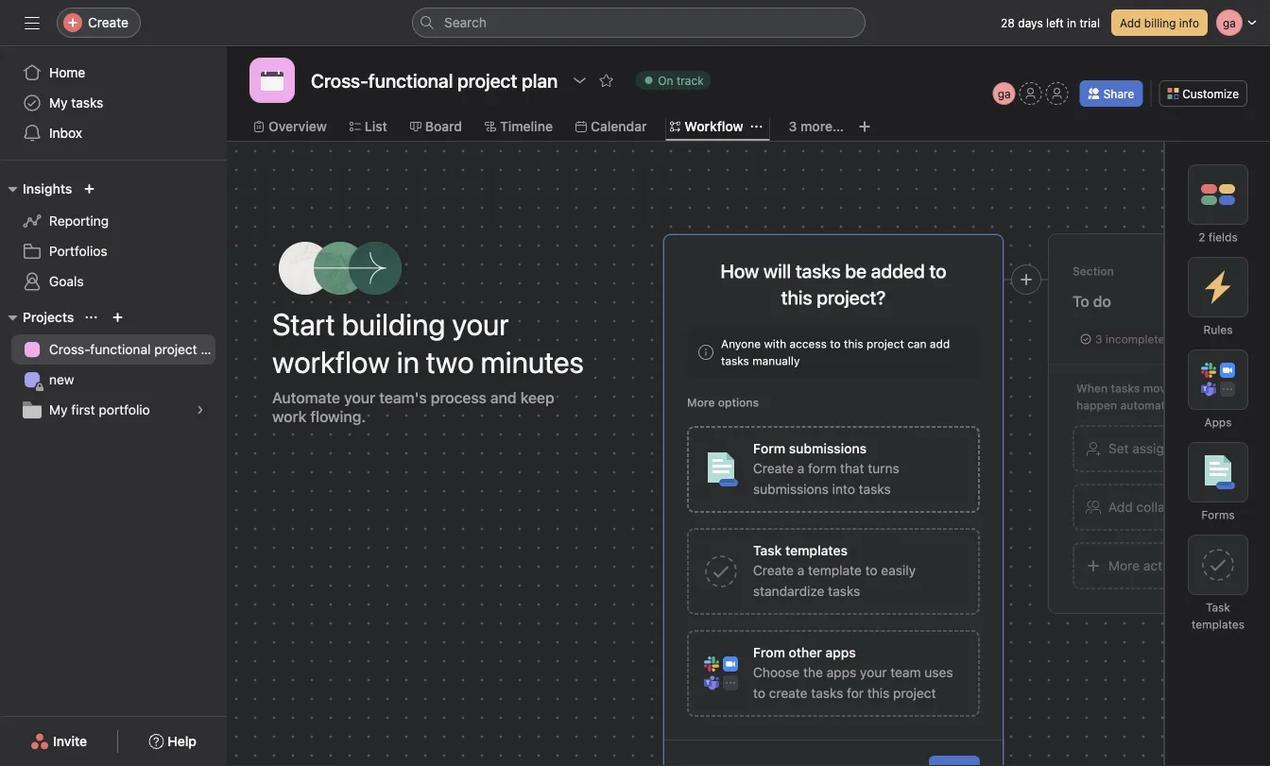 Task type: describe. For each thing, give the bounding box(es) containing it.
in inside "start building your workflow in two minutes automate your team's process and keep work flowing."
[[397, 344, 420, 380]]

ga button
[[993, 82, 1016, 105]]

projects
[[23, 310, 74, 325]]

help button
[[136, 725, 209, 759]]

uses
[[925, 665, 953, 680]]

to inside from other apps choose the apps your team uses to create tasks for this project
[[753, 686, 766, 701]]

project left plan
[[154, 342, 197, 357]]

to inside how will tasks be added to this project?
[[929, 260, 947, 282]]

cross-functional project plan link
[[11, 335, 227, 365]]

workflow
[[685, 119, 743, 134]]

assignee
[[1133, 441, 1187, 456]]

3 more… button
[[789, 116, 844, 137]]

trial
[[1080, 16, 1100, 29]]

form submissions
[[753, 441, 867, 456]]

invite
[[53, 734, 87, 749]]

home
[[49, 65, 85, 80]]

3 for 3 incomplete tasks
[[1095, 333, 1103, 346]]

tasks left the rules
[[1168, 333, 1196, 346]]

wh
[[1260, 382, 1270, 395]]

submissions
[[753, 482, 829, 497]]

anyone
[[721, 337, 761, 351]]

reporting link
[[11, 206, 215, 236]]

move
[[1143, 382, 1173, 395]]

choose
[[753, 665, 800, 680]]

my for my tasks
[[49, 95, 68, 111]]

tasks inside task templates create a template to easily standardize tasks
[[828, 584, 860, 599]]

tasks inside how will tasks be added to this project?
[[796, 260, 841, 282]]

first
[[71, 402, 95, 418]]

how will tasks be added to this project?
[[721, 260, 947, 309]]

on
[[658, 74, 673, 87]]

projects button
[[0, 306, 74, 329]]

this for project
[[844, 337, 864, 351]]

hide sidebar image
[[25, 15, 40, 30]]

be
[[845, 260, 867, 282]]

this for section,
[[1190, 382, 1210, 395]]

reporting
[[49, 213, 109, 229]]

list link
[[350, 116, 387, 137]]

manually
[[753, 354, 800, 368]]

to inside task templates create a template to easily standardize tasks
[[865, 563, 878, 578]]

search list box
[[412, 8, 866, 38]]

track
[[677, 74, 704, 87]]

portfolio
[[99, 402, 150, 418]]

start building your workflow in two minutes automate your team's process and keep work flowing.
[[272, 306, 584, 426]]

invite button
[[18, 725, 99, 759]]

automate
[[272, 389, 340, 407]]

global element
[[0, 46, 227, 160]]

see details, my first portfolio image
[[195, 405, 206, 416]]

task
[[1206, 601, 1230, 614]]

help
[[168, 734, 197, 749]]

create for task templates
[[753, 563, 794, 578]]

from other apps choose the apps your team uses to create tasks for this project
[[753, 645, 953, 701]]

apps
[[1205, 416, 1232, 429]]

tasks inside the my tasks 'link'
[[71, 95, 103, 111]]

building
[[342, 306, 445, 342]]

billing
[[1144, 16, 1176, 29]]

customize button
[[1159, 80, 1248, 107]]

cross-functional project plan
[[49, 342, 227, 357]]

timeline
[[500, 119, 553, 134]]

anyone with access to this project can add tasks manually
[[721, 337, 950, 368]]

task templates
[[1192, 601, 1245, 631]]

to do
[[1073, 293, 1111, 310]]

show options image
[[572, 73, 587, 88]]

3 for 3 more…
[[789, 119, 797, 134]]

new link
[[11, 365, 215, 395]]

form submissions create a form that turns submissions into tasks
[[753, 441, 900, 497]]

new
[[49, 372, 74, 388]]

standardize
[[753, 584, 825, 599]]

to
[[1073, 293, 1090, 310]]

when
[[1077, 382, 1108, 395]]

to inside when tasks move to this section, wh
[[1176, 382, 1187, 395]]

project inside from other apps choose the apps your team uses to create tasks for this project
[[893, 686, 936, 701]]

form
[[808, 461, 837, 476]]

overview
[[268, 119, 327, 134]]

my first portfolio link
[[11, 395, 215, 425]]

insights button
[[0, 178, 72, 200]]

share button
[[1080, 80, 1143, 107]]

inbox link
[[11, 118, 215, 148]]

this inside from other apps choose the apps your team uses to create tasks for this project
[[867, 686, 890, 701]]

0 horizontal spatial your
[[344, 389, 375, 407]]

2
[[1199, 231, 1206, 244]]

search button
[[412, 8, 866, 38]]

set
[[1109, 441, 1129, 456]]

portfolios link
[[11, 236, 215, 267]]

and
[[490, 389, 517, 407]]

into
[[832, 482, 855, 497]]

tasks inside form submissions create a form that turns submissions into tasks
[[859, 482, 891, 497]]

from
[[753, 645, 785, 661]]

add
[[930, 337, 950, 351]]

share
[[1104, 87, 1134, 100]]

to inside anyone with access to this project can add tasks manually
[[830, 337, 841, 351]]

insights element
[[0, 172, 227, 301]]

project inside anyone with access to this project can add tasks manually
[[867, 337, 904, 351]]

plan
[[201, 342, 227, 357]]

cross-
[[49, 342, 90, 357]]

my tasks
[[49, 95, 103, 111]]

do
[[1093, 293, 1111, 310]]

projects element
[[0, 301, 227, 429]]

apps
[[827, 665, 856, 680]]

add for add billing info
[[1120, 16, 1141, 29]]

the
[[803, 665, 823, 680]]



Task type: vqa. For each thing, say whether or not it's contained in the screenshot.
Share button
yes



Task type: locate. For each thing, give the bounding box(es) containing it.
my left first
[[49, 402, 68, 418]]

my inside "projects" element
[[49, 402, 68, 418]]

calendar
[[591, 119, 647, 134]]

your up two minutes
[[452, 306, 509, 342]]

insights
[[23, 181, 72, 197]]

create up "standardize" on the bottom
[[753, 563, 794, 578]]

when tasks move to this section, wh
[[1077, 382, 1270, 412]]

tasks inside anyone with access to this project can add tasks manually
[[721, 354, 749, 368]]

a
[[797, 461, 805, 476], [797, 563, 805, 578]]

1 vertical spatial add
[[1109, 499, 1133, 515]]

add left billing
[[1120, 16, 1141, 29]]

my first portfolio
[[49, 402, 150, 418]]

2 horizontal spatial this
[[1190, 382, 1210, 395]]

process
[[431, 389, 487, 407]]

a left 'form' at the right bottom
[[797, 461, 805, 476]]

tasks down template
[[828, 584, 860, 599]]

add for add collaborators
[[1109, 499, 1133, 515]]

with
[[764, 337, 786, 351]]

other apps
[[789, 645, 856, 661]]

2 horizontal spatial your
[[860, 665, 887, 680]]

a for template
[[797, 563, 805, 578]]

easily
[[881, 563, 916, 578]]

my up inbox
[[49, 95, 68, 111]]

more…
[[801, 119, 844, 134]]

add billing info
[[1120, 16, 1199, 29]]

to
[[929, 260, 947, 282], [830, 337, 841, 351], [1176, 382, 1187, 395], [865, 563, 878, 578], [753, 686, 766, 701]]

1 horizontal spatial your
[[452, 306, 509, 342]]

in right left
[[1067, 16, 1077, 29]]

create for form submissions
[[753, 461, 794, 476]]

add inside button
[[1120, 16, 1141, 29]]

create up home link
[[88, 15, 128, 30]]

to right access
[[830, 337, 841, 351]]

0 vertical spatial 3
[[789, 119, 797, 134]]

create inside task templates create a template to easily standardize tasks
[[753, 563, 794, 578]]

that
[[840, 461, 864, 476]]

0 vertical spatial create
[[88, 15, 128, 30]]

1 my from the top
[[49, 95, 68, 111]]

info
[[1179, 16, 1199, 29]]

my for my first portfolio
[[49, 402, 68, 418]]

create button
[[57, 8, 141, 38]]

1 horizontal spatial this
[[867, 686, 890, 701]]

this project?
[[781, 286, 886, 309]]

create inside form submissions create a form that turns submissions into tasks
[[753, 461, 794, 476]]

rules
[[1204, 323, 1233, 336]]

project
[[867, 337, 904, 351], [154, 342, 197, 357], [893, 686, 936, 701]]

calendar link
[[576, 116, 647, 137]]

more
[[687, 396, 715, 409]]

1 vertical spatial 3
[[1095, 333, 1103, 346]]

create up submissions
[[753, 461, 794, 476]]

a down task templates at the bottom right of page
[[797, 563, 805, 578]]

a inside form submissions create a form that turns submissions into tasks
[[797, 461, 805, 476]]

templates
[[1192, 618, 1245, 631]]

my
[[49, 95, 68, 111], [49, 402, 68, 418]]

0 vertical spatial add
[[1120, 16, 1141, 29]]

0 horizontal spatial this
[[844, 337, 864, 351]]

2 vertical spatial your
[[860, 665, 887, 680]]

access
[[790, 337, 827, 351]]

turns
[[868, 461, 900, 476]]

this right access
[[844, 337, 864, 351]]

in up "team's"
[[397, 344, 420, 380]]

show options, current sort, top image
[[85, 312, 97, 323]]

a inside task templates create a template to easily standardize tasks
[[797, 563, 805, 578]]

start
[[272, 306, 335, 342]]

1 vertical spatial in
[[397, 344, 420, 380]]

search
[[444, 15, 487, 30]]

this left section,
[[1190, 382, 1210, 395]]

create inside dropdown button
[[88, 15, 128, 30]]

3 inside dropdown button
[[789, 119, 797, 134]]

add tab image
[[857, 119, 872, 134]]

1 horizontal spatial in
[[1067, 16, 1077, 29]]

0 vertical spatial my
[[49, 95, 68, 111]]

tasks down anyone
[[721, 354, 749, 368]]

1 vertical spatial my
[[49, 402, 68, 418]]

tasks inside when tasks move to this section, wh
[[1111, 382, 1140, 395]]

task templates create a template to easily standardize tasks
[[753, 543, 916, 599]]

functional
[[90, 342, 151, 357]]

for
[[847, 686, 864, 701]]

on track
[[658, 74, 704, 87]]

1 vertical spatial create
[[753, 461, 794, 476]]

ga
[[998, 87, 1011, 100]]

collaborators
[[1137, 499, 1217, 515]]

two minutes
[[426, 344, 584, 380]]

set assignee button
[[1073, 425, 1270, 473]]

board
[[425, 119, 462, 134]]

team's
[[379, 389, 427, 407]]

inbox
[[49, 125, 82, 141]]

None text field
[[306, 63, 563, 97]]

calendar image
[[261, 69, 284, 92]]

add collaborators button
[[1073, 484, 1270, 531]]

to left easily
[[865, 563, 878, 578]]

2 a from the top
[[797, 563, 805, 578]]

create
[[769, 686, 808, 701]]

fields
[[1209, 231, 1238, 244]]

0 horizontal spatial in
[[397, 344, 420, 380]]

2 vertical spatial create
[[753, 563, 794, 578]]

new image
[[84, 183, 95, 195]]

0 vertical spatial in
[[1067, 16, 1077, 29]]

your left "team's"
[[344, 389, 375, 407]]

set assignee
[[1109, 441, 1187, 456]]

0 vertical spatial your
[[452, 306, 509, 342]]

workflow link
[[670, 116, 743, 137]]

tasks down the
[[811, 686, 843, 701]]

to right added
[[929, 260, 947, 282]]

1 vertical spatial your
[[344, 389, 375, 407]]

3 left more…
[[789, 119, 797, 134]]

tasks left move
[[1111, 382, 1140, 395]]

tasks down turns
[[859, 482, 891, 497]]

1 a from the top
[[797, 461, 805, 476]]

add billing info button
[[1111, 9, 1208, 36]]

my inside 'link'
[[49, 95, 68, 111]]

tasks down the home
[[71, 95, 103, 111]]

this inside when tasks move to this section, wh
[[1190, 382, 1210, 395]]

3
[[789, 119, 797, 134], [1095, 333, 1103, 346]]

workflow
[[272, 344, 390, 380]]

to right move
[[1176, 382, 1187, 395]]

timeline link
[[485, 116, 553, 137]]

add left collaborators
[[1109, 499, 1133, 515]]

create
[[88, 15, 128, 30], [753, 461, 794, 476], [753, 563, 794, 578]]

to down choose at the right of the page
[[753, 686, 766, 701]]

2 vertical spatial this
[[867, 686, 890, 701]]

in
[[1067, 16, 1077, 29], [397, 344, 420, 380]]

your up for
[[860, 665, 887, 680]]

1 vertical spatial a
[[797, 563, 805, 578]]

this right for
[[867, 686, 890, 701]]

on track button
[[627, 67, 720, 94]]

add to starred image
[[599, 73, 614, 88]]

0 vertical spatial a
[[797, 461, 805, 476]]

customize
[[1183, 87, 1239, 100]]

tab actions image
[[751, 121, 762, 132]]

new project or portfolio image
[[112, 312, 123, 323]]

tasks inside from other apps choose the apps your team uses to create tasks for this project
[[811, 686, 843, 701]]

0 horizontal spatial 3
[[789, 119, 797, 134]]

3 more…
[[789, 119, 844, 134]]

3 incomplete tasks
[[1095, 333, 1196, 346]]

a for form
[[797, 461, 805, 476]]

project down the team
[[893, 686, 936, 701]]

1 vertical spatial this
[[1190, 382, 1210, 395]]

0 vertical spatial this
[[844, 337, 864, 351]]

forms
[[1202, 508, 1235, 522]]

3 left incomplete
[[1095, 333, 1103, 346]]

board link
[[410, 116, 462, 137]]

to do button
[[1073, 284, 1270, 319]]

tasks up this project?
[[796, 260, 841, 282]]

overview link
[[253, 116, 327, 137]]

left
[[1046, 16, 1064, 29]]

1 horizontal spatial 3
[[1095, 333, 1103, 346]]

work flowing.
[[272, 408, 366, 426]]

this inside anyone with access to this project can add tasks manually
[[844, 337, 864, 351]]

tasks
[[71, 95, 103, 111], [796, 260, 841, 282], [1168, 333, 1196, 346], [721, 354, 749, 368], [1111, 382, 1140, 395], [859, 482, 891, 497], [828, 584, 860, 599], [811, 686, 843, 701]]

your
[[452, 306, 509, 342], [344, 389, 375, 407], [860, 665, 887, 680]]

incomplete
[[1106, 333, 1165, 346]]

add collaborators
[[1109, 499, 1217, 515]]

home link
[[11, 58, 215, 88]]

template
[[808, 563, 862, 578]]

project left can
[[867, 337, 904, 351]]

your inside from other apps choose the apps your team uses to create tasks for this project
[[860, 665, 887, 680]]

more options
[[687, 396, 759, 409]]

days
[[1018, 16, 1043, 29]]

how
[[721, 260, 759, 282]]

will
[[764, 260, 791, 282]]

add
[[1120, 16, 1141, 29], [1109, 499, 1133, 515]]

2 my from the top
[[49, 402, 68, 418]]

add inside button
[[1109, 499, 1133, 515]]



